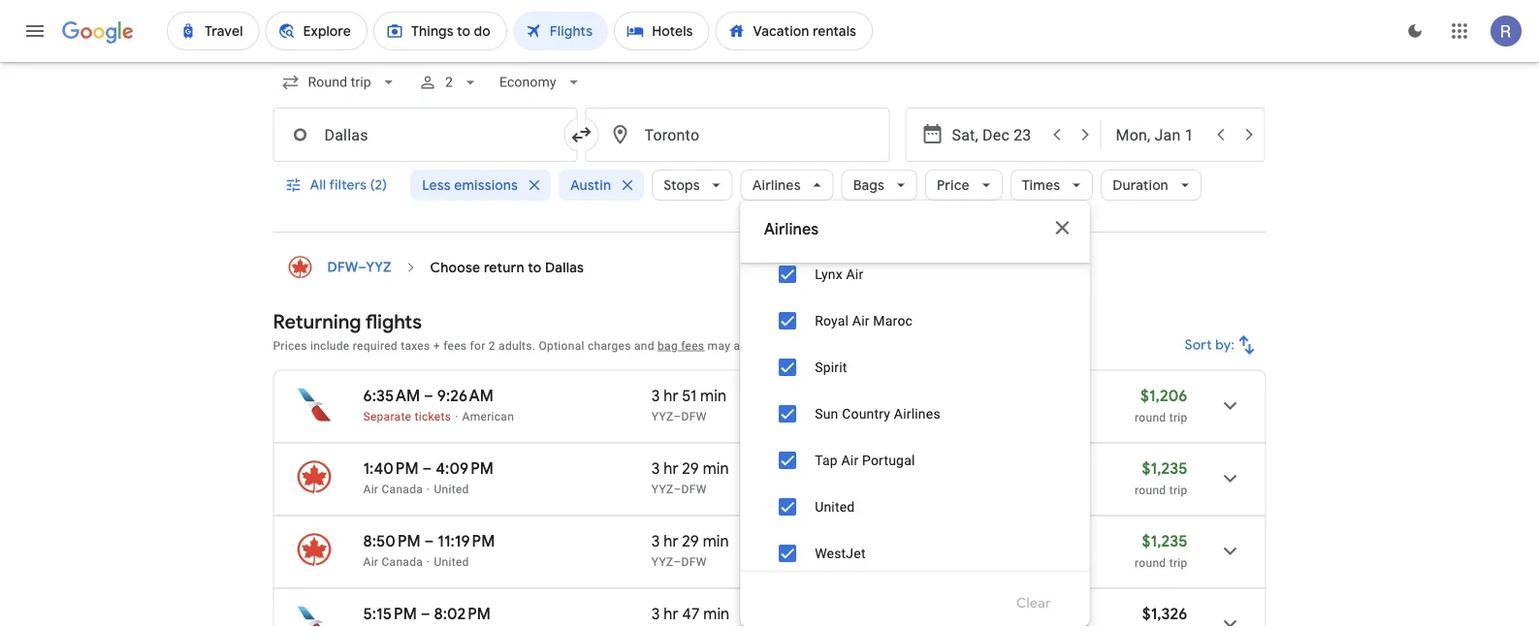 Task type: describe. For each thing, give the bounding box(es) containing it.
lynx air
[[815, 267, 863, 283]]

may
[[708, 340, 731, 353]]

air for royal
[[852, 314, 870, 330]]

airlines button
[[741, 163, 834, 209]]

duration button
[[1101, 163, 1202, 209]]

5:15 pm – 8:02 pm
[[363, 605, 491, 625]]

air for tap
[[841, 454, 859, 470]]

sort
[[1185, 337, 1213, 355]]

times
[[1022, 177, 1061, 195]]

1 fees from the left
[[444, 340, 467, 353]]

adults.
[[499, 340, 536, 353]]

required
[[353, 340, 398, 353]]

austin
[[570, 177, 611, 195]]

hr for 6:35 am – 9:26 am
[[664, 387, 679, 407]]

prices
[[273, 340, 307, 353]]

include
[[310, 340, 350, 353]]

leaves toronto pearson international airport at 6:35 am on monday, january 1 and arrives at dallas/fort worth international airport at 9:26 am on monday, january 1. element
[[363, 387, 494, 407]]

bags
[[853, 177, 885, 195]]

austin button
[[559, 163, 644, 209]]

1206 US dollars text field
[[1141, 387, 1188, 407]]

$1,235 round trip for 11:19 pm
[[1135, 532, 1188, 571]]

emissions for -20% emissions
[[944, 411, 1000, 425]]

29 for 1:40 pm – 4:09 pm
[[682, 459, 699, 479]]

9:26 am
[[437, 387, 494, 407]]

Arrival time: 4:09 PM. text field
[[436, 459, 494, 479]]

– left the arrival time: 11:19 pm. text box
[[425, 532, 434, 552]]

assistance
[[830, 340, 889, 353]]

– down 3 hr 51 min yyz – dfw
[[674, 483, 682, 497]]

2 vertical spatial airlines
[[894, 407, 941, 423]]

– up returning flights
[[358, 260, 366, 277]]

returning flights main content
[[273, 249, 1267, 628]]

dfw – yyz
[[327, 260, 392, 277]]

sort by:
[[1185, 337, 1236, 355]]

4:09 pm
[[436, 459, 494, 479]]

(2)
[[370, 177, 387, 195]]

2 inside popup button
[[445, 75, 453, 91]]

trip for 11:19 pm
[[1170, 557, 1188, 571]]

to
[[528, 260, 542, 277]]

tap
[[815, 454, 838, 470]]

less
[[422, 177, 451, 195]]

yyz for 6:35 am – 9:26 am
[[652, 410, 674, 424]]

-21% emissions button
[[908, 533, 1022, 574]]

3 hr 51 min yyz – dfw
[[652, 387, 727, 424]]

– right 5:15 pm text box on the left bottom
[[421, 605, 430, 625]]

8:50 pm
[[363, 532, 421, 552]]

separate tickets
[[363, 410, 451, 424]]

bags button
[[842, 163, 918, 209]]

6:35 am – 9:26 am
[[363, 387, 494, 407]]

8:02 pm
[[434, 605, 491, 625]]

passenger
[[769, 340, 827, 353]]

3 hr 29 min yyz – dfw for 4:09 pm
[[652, 459, 729, 497]]

dfw for 1:40 pm – 4:09 pm
[[682, 483, 707, 497]]

8:50 pm – 11:19 pm
[[363, 532, 495, 552]]

flight details. leaves toronto pearson international airport at 8:50 pm on monday, january 1 and arrives at dallas/fort worth international airport at 11:19 pm on monday, january 1. image
[[1208, 529, 1254, 575]]

close dialog image
[[1051, 217, 1075, 240]]

portugal
[[862, 454, 915, 470]]

by:
[[1216, 337, 1236, 355]]

Departure time: 5:15 PM. text field
[[363, 605, 417, 625]]

for
[[470, 340, 486, 353]]

bag fees button
[[658, 340, 705, 353]]

1235 us dollars text field for 4:09 pm
[[1143, 459, 1188, 479]]

spirit
[[815, 360, 847, 376]]

air down "8:50 pm" text box
[[363, 556, 379, 570]]

$1,326
[[1143, 605, 1188, 625]]

tickets
[[415, 410, 451, 424]]

round for 11:19 pm
[[1135, 557, 1167, 571]]

lynx
[[815, 267, 843, 283]]

51
[[682, 387, 697, 407]]

300
[[914, 459, 943, 479]]

air down 1:40 pm text box
[[363, 483, 379, 497]]

airlines inside popup button
[[753, 177, 801, 195]]

3 for 4:09 pm
[[652, 459, 660, 479]]

3 hr 47 min
[[652, 605, 730, 625]]

canada for 1:40 pm
[[382, 483, 423, 497]]

round for 9:26 am
[[1135, 411, 1167, 425]]

only button
[[990, 252, 1067, 299]]

sun
[[815, 407, 838, 423]]

Departure time: 8:50 PM. text field
[[363, 532, 421, 552]]

- for 20%
[[915, 411, 918, 425]]

royal air maroc
[[815, 314, 913, 330]]

all filters (2) button
[[273, 163, 403, 209]]

-21% emissions
[[915, 557, 1000, 570]]

flight details. leaves toronto pearson international airport at 5:15 pm on monday, january 1 and arrives at dallas/fort worth international airport at 8:02 pm on monday, january 1. image
[[1208, 602, 1254, 628]]

$1,235 for 8:50 pm – 11:19 pm
[[1143, 532, 1188, 552]]

air for lynx
[[846, 267, 863, 283]]

royal
[[815, 314, 849, 330]]

$1,206
[[1141, 387, 1188, 407]]

yyz up flights
[[366, 260, 392, 277]]

taxes
[[401, 340, 430, 353]]

and
[[635, 340, 655, 353]]

choose
[[430, 260, 481, 277]]

times button
[[1011, 163, 1094, 209]]

returning
[[273, 310, 361, 335]]

- for 21%
[[915, 557, 918, 570]]

return
[[484, 260, 525, 277]]

less emissions button
[[411, 163, 551, 209]]

yyz for 8:50 pm – 11:19 pm
[[652, 556, 674, 570]]

choose return to dallas
[[430, 260, 584, 277]]

apply.
[[734, 340, 766, 353]]

duration
[[1113, 177, 1169, 195]]

westjet
[[815, 547, 866, 563]]

charges
[[588, 340, 631, 353]]

american
[[462, 410, 514, 424]]

$1,235 for 1:40 pm – 4:09 pm
[[1143, 459, 1188, 479]]

5:15 pm
[[363, 605, 417, 625]]

stops
[[664, 177, 700, 195]]

all filters (2)
[[310, 177, 387, 195]]

– right 1:40 pm
[[423, 459, 432, 479]]

1326 US dollars text field
[[1143, 605, 1188, 625]]

min for 4:09 pm
[[703, 459, 729, 479]]



Task type: locate. For each thing, give the bounding box(es) containing it.
1 vertical spatial $1,235
[[1143, 532, 1188, 552]]

round for 4:09 pm
[[1135, 484, 1167, 498]]

united
[[434, 483, 469, 497], [815, 500, 855, 516], [434, 556, 469, 570]]

- right country at bottom
[[915, 411, 918, 425]]

– inside 3 hr 51 min yyz – dfw
[[674, 410, 682, 424]]

1 vertical spatial 2
[[489, 340, 496, 353]]

11:19 pm
[[438, 532, 495, 552]]

1 vertical spatial 1235 us dollars text field
[[1143, 532, 1188, 552]]

emissions
[[454, 177, 518, 195], [944, 411, 1000, 425], [944, 557, 1000, 570]]

3 hr 29 min yyz – dfw down 3 hr 51 min yyz – dfw
[[652, 459, 729, 497]]

1235 us dollars text field left flight details. leaves toronto pearson international airport at 8:50 pm on monday, january 1 and arrives at dallas/fort worth international airport at 11:19 pm on monday, january 1. image
[[1143, 532, 1188, 552]]

1 - from the top
[[915, 411, 918, 425]]

air canada
[[363, 483, 423, 497], [363, 556, 423, 570]]

min right the '47'
[[704, 605, 730, 625]]

canada down 1:40 pm text box
[[382, 483, 423, 497]]

none search field containing airlines
[[273, 0, 1267, 628]]

maroc
[[873, 314, 913, 330]]

hr up 3 hr 47 min
[[664, 532, 679, 552]]

trip for 9:26 am
[[1170, 411, 1188, 425]]

yyz for 1:40 pm – 4:09 pm
[[652, 483, 674, 497]]

2 round from the top
[[1135, 484, 1167, 498]]

Departure time: 6:35 AM. text field
[[363, 387, 420, 407]]

2 $1,235 from the top
[[1143, 532, 1188, 552]]

1 vertical spatial united
[[815, 500, 855, 516]]

all
[[310, 177, 326, 195]]

6:35 am
[[363, 387, 420, 407]]

total duration 3 hr 29 min. element down 3 hr 51 min yyz – dfw
[[652, 459, 778, 482]]

2 nonstop flight. element from the top
[[778, 459, 838, 482]]

airlines down the airlines popup button
[[764, 220, 819, 240]]

trip up $1,326 text field
[[1170, 557, 1188, 571]]

2
[[445, 75, 453, 91], [489, 340, 496, 353]]

None field
[[273, 65, 406, 100], [492, 65, 591, 100], [273, 65, 406, 100], [492, 65, 591, 100]]

0 horizontal spatial fees
[[444, 340, 467, 353]]

total duration 3 hr 29 min. element up total duration 3 hr 47 min. element
[[652, 532, 778, 555]]

– down total duration 3 hr 51 min. element
[[674, 410, 682, 424]]

united for 11:19 pm
[[434, 556, 469, 570]]

0 vertical spatial total duration 3 hr 29 min. element
[[652, 459, 778, 482]]

4 hr from the top
[[664, 605, 679, 625]]

trip for 4:09 pm
[[1170, 484, 1188, 498]]

dfw down 51
[[682, 410, 707, 424]]

0 vertical spatial $1,235
[[1143, 459, 1188, 479]]

1 total duration 3 hr 29 min. element from the top
[[652, 459, 778, 482]]

hr for 1:40 pm – 4:09 pm
[[664, 459, 679, 479]]

2 air canada from the top
[[363, 556, 423, 570]]

– up 'tickets'
[[424, 387, 434, 407]]

change appearance image
[[1392, 8, 1439, 54]]

total duration 3 hr 29 min. element for 4:09 pm
[[652, 459, 778, 482]]

-20% emissions button
[[908, 387, 1022, 428]]

1 vertical spatial trip
[[1170, 484, 1188, 498]]

nonstop up sun
[[778, 387, 838, 407]]

leaves toronto pearson international airport at 1:40 pm on monday, january 1 and arrives at dallas/fort worth international airport at 4:09 pm on monday, january 1. element
[[363, 459, 494, 479]]

2 fees from the left
[[681, 340, 705, 353]]

nonstop flight. element for 4:09 pm
[[778, 459, 838, 482]]

1 vertical spatial nonstop
[[778, 459, 838, 479]]

3 left the '47'
[[652, 605, 660, 625]]

0 vertical spatial airlines
[[753, 177, 801, 195]]

fees right bag
[[681, 340, 705, 353]]

29
[[682, 459, 699, 479], [682, 532, 699, 552]]

20%
[[918, 411, 941, 425]]

sun country airlines
[[815, 407, 941, 423]]

nonstop for 4:09 pm
[[778, 459, 838, 479]]

emissions for -21% emissions
[[944, 557, 1000, 570]]

300 button
[[908, 459, 1022, 501]]

westjet only image
[[990, 532, 1067, 578]]

air canada down 1:40 pm text box
[[363, 483, 423, 497]]

3 trip from the top
[[1170, 557, 1188, 571]]

3 up 3 hr 47 min
[[652, 532, 660, 552]]

fees
[[444, 340, 467, 353], [681, 340, 705, 353]]

3 hr 29 min yyz – dfw for 11:19 pm
[[652, 532, 729, 570]]

3 left 51
[[652, 387, 660, 407]]

trip left flight details. leaves toronto pearson international airport at 1:40 pm on monday, january 1 and arrives at dallas/fort worth international airport at 4:09 pm on monday, january 1. image
[[1170, 484, 1188, 498]]

$1,235 round trip up $1,326 text field
[[1135, 532, 1188, 571]]

1 1235 us dollars text field from the top
[[1143, 459, 1188, 479]]

1 nonstop flight. element from the top
[[778, 387, 838, 409]]

canada
[[382, 483, 423, 497], [382, 556, 423, 570]]

hr down 3 hr 51 min yyz – dfw
[[664, 459, 679, 479]]

yyz down total duration 3 hr 51 min. element
[[652, 410, 674, 424]]

dfw up returning flights
[[327, 260, 358, 277]]

3 inside 3 hr 51 min yyz – dfw
[[652, 387, 660, 407]]

$1,235 down $1,206 round trip
[[1143, 459, 1188, 479]]

3 for 9:26 am
[[652, 387, 660, 407]]

canada for 8:50 pm
[[382, 556, 423, 570]]

less emissions
[[422, 177, 518, 195]]

dfw for 8:50 pm – 11:19 pm
[[682, 556, 707, 570]]

21%
[[918, 557, 941, 570]]

round down the $1,206 at the right bottom of the page
[[1135, 411, 1167, 425]]

airlines
[[753, 177, 801, 195], [764, 220, 819, 240], [894, 407, 941, 423]]

$1,235 round trip for 4:09 pm
[[1135, 459, 1188, 498]]

dfw up the '47'
[[682, 556, 707, 570]]

1 trip from the top
[[1170, 411, 1188, 425]]

air canada down "8:50 pm" text box
[[363, 556, 423, 570]]

47
[[682, 605, 700, 625]]

1 3 hr 29 min yyz – dfw from the top
[[652, 459, 729, 497]]

dallas
[[545, 260, 584, 277]]

total duration 3 hr 29 min. element
[[652, 459, 778, 482], [652, 532, 778, 555]]

1 vertical spatial emissions
[[944, 411, 1000, 425]]

returning flights
[[273, 310, 422, 335]]

0 vertical spatial canada
[[382, 483, 423, 497]]

1 $1,235 from the top
[[1143, 459, 1188, 479]]

$1,235 round trip
[[1135, 459, 1188, 498], [1135, 532, 1188, 571]]

1 hr from the top
[[664, 387, 679, 407]]

dfw inside 3 hr 51 min yyz – dfw
[[682, 410, 707, 424]]

total duration 3 hr 51 min. element
[[652, 387, 778, 409]]

Arrival time: 9:26 AM. text field
[[437, 387, 494, 407]]

only
[[1013, 267, 1044, 284]]

2 3 from the top
[[652, 459, 660, 479]]

trip
[[1170, 411, 1188, 425], [1170, 484, 1188, 498], [1170, 557, 1188, 571]]

Departure time: 1:40 PM. text field
[[363, 459, 419, 479]]

2 vertical spatial nonstop flight. element
[[778, 532, 838, 555]]

air canada for 1:40 pm
[[363, 483, 423, 497]]

yyz up 3 hr 47 min
[[652, 556, 674, 570]]

leaves toronto pearson international airport at 8:50 pm on monday, january 1 and arrives at dallas/fort worth international airport at 11:19 pm on monday, january 1. element
[[363, 532, 495, 552]]

3 down 3 hr 51 min yyz – dfw
[[652, 459, 660, 479]]

1:40 pm – 4:09 pm
[[363, 459, 494, 479]]

nonstop down sun
[[778, 459, 838, 479]]

Departure text field
[[952, 109, 1042, 162]]

nonstop flight. element for 11:19 pm
[[778, 532, 838, 555]]

hr left 51
[[664, 387, 679, 407]]

2 vertical spatial emissions
[[944, 557, 1000, 570]]

+
[[433, 340, 440, 353]]

1 vertical spatial 29
[[682, 532, 699, 552]]

united down 4:09 pm
[[434, 483, 469, 497]]

- inside popup button
[[915, 411, 918, 425]]

None text field
[[273, 108, 578, 163], [586, 108, 890, 163], [273, 108, 578, 163], [586, 108, 890, 163]]

emissions right 21%
[[944, 557, 1000, 570]]

1 vertical spatial $1,235 round trip
[[1135, 532, 1188, 571]]

emissions inside popup button
[[944, 411, 1000, 425]]

1 horizontal spatial fees
[[681, 340, 705, 353]]

round up $1,326 text field
[[1135, 557, 1167, 571]]

swap origin and destination. image
[[570, 124, 593, 147]]

3 nonstop from the top
[[778, 532, 838, 552]]

1235 us dollars text field for 11:19 pm
[[1143, 532, 1188, 552]]

optional
[[539, 340, 585, 353]]

nonstop for 9:26 am
[[778, 387, 838, 407]]

nonstop down tap
[[778, 532, 838, 552]]

2 canada from the top
[[382, 556, 423, 570]]

nonstop for 11:19 pm
[[778, 532, 838, 552]]

-
[[915, 411, 918, 425], [915, 557, 918, 570]]

trip down 1206 us dollars text field
[[1170, 411, 1188, 425]]

$1,235 round trip left flight details. leaves toronto pearson international airport at 1:40 pm on monday, january 1 and arrives at dallas/fort worth international airport at 4:09 pm on monday, january 1. image
[[1135, 459, 1188, 498]]

united up the westjet
[[815, 500, 855, 516]]

2 vertical spatial united
[[434, 556, 469, 570]]

1 vertical spatial 3 hr 29 min yyz – dfw
[[652, 532, 729, 570]]

yyz down 3 hr 51 min yyz – dfw
[[652, 483, 674, 497]]

1 vertical spatial nonstop flight. element
[[778, 459, 838, 482]]

air
[[846, 267, 863, 283], [852, 314, 870, 330], [841, 454, 859, 470], [363, 483, 379, 497], [363, 556, 379, 570]]

flights
[[366, 310, 422, 335]]

united down 11:19 pm
[[434, 556, 469, 570]]

hr
[[664, 387, 679, 407], [664, 459, 679, 479], [664, 532, 679, 552], [664, 605, 679, 625]]

29 up 3 hr 47 min
[[682, 532, 699, 552]]

0 vertical spatial trip
[[1170, 411, 1188, 425]]

main menu image
[[23, 19, 47, 43]]

Return text field
[[1116, 109, 1206, 162]]

hr for 8:50 pm – 11:19 pm
[[664, 532, 679, 552]]

total duration 3 hr 47 min. element
[[652, 605, 778, 628]]

air up assistance
[[852, 314, 870, 330]]

flight details. leaves toronto pearson international airport at 1:40 pm on monday, january 1 and arrives at dallas/fort worth international airport at 4:09 pm on monday, january 1. image
[[1208, 456, 1254, 503]]

4 3 from the top
[[652, 605, 660, 625]]

1235 us dollars text field down $1,206 round trip
[[1143, 459, 1188, 479]]

filters
[[329, 177, 367, 195]]

airlines right country at bottom
[[894, 407, 941, 423]]

canada down "8:50 pm" text box
[[382, 556, 423, 570]]

min inside 3 hr 51 min yyz – dfw
[[701, 387, 727, 407]]

0 vertical spatial round
[[1135, 411, 1167, 425]]

emissions inside search field
[[454, 177, 518, 195]]

0 vertical spatial -
[[915, 411, 918, 425]]

2 hr from the top
[[664, 459, 679, 479]]

yyz
[[366, 260, 392, 277], [652, 410, 674, 424], [652, 483, 674, 497], [652, 556, 674, 570]]

$1,235 left flight details. leaves toronto pearson international airport at 8:50 pm on monday, january 1 and arrives at dallas/fort worth international airport at 11:19 pm on monday, january 1. image
[[1143, 532, 1188, 552]]

0 vertical spatial 1235 us dollars text field
[[1143, 459, 1188, 479]]

1 vertical spatial total duration 3 hr 29 min. element
[[652, 532, 778, 555]]

separate
[[363, 410, 412, 424]]

air right tap
[[841, 454, 859, 470]]

0 vertical spatial nonstop
[[778, 387, 838, 407]]

dfw down 3 hr 51 min yyz – dfw
[[682, 483, 707, 497]]

2 nonstop from the top
[[778, 459, 838, 479]]

1 horizontal spatial 2
[[489, 340, 496, 353]]

min right 51
[[701, 387, 727, 407]]

2 trip from the top
[[1170, 484, 1188, 498]]

3 hr 29 min yyz – dfw
[[652, 459, 729, 497], [652, 532, 729, 570]]

prices include required taxes + fees for 2 adults. optional charges and bag fees may apply. passenger assistance
[[273, 340, 889, 353]]

min for 9:26 am
[[701, 387, 727, 407]]

min for 11:19 pm
[[703, 532, 729, 552]]

3 hr 29 min yyz – dfw up 3 hr 47 min
[[652, 532, 729, 570]]

nonstop flight. element down tap
[[778, 532, 838, 555]]

2 29 from the top
[[682, 532, 699, 552]]

tap air portugal
[[815, 454, 915, 470]]

1 canada from the top
[[382, 483, 423, 497]]

air canada for 8:50 pm
[[363, 556, 423, 570]]

1 air canada from the top
[[363, 483, 423, 497]]

total duration 3 hr 29 min. element for 11:19 pm
[[652, 532, 778, 555]]

3 for 11:19 pm
[[652, 532, 660, 552]]

2 - from the top
[[915, 557, 918, 570]]

None search field
[[273, 0, 1267, 628]]

bag
[[658, 340, 678, 353]]

$1,206 round trip
[[1135, 387, 1188, 425]]

0 vertical spatial nonstop flight. element
[[778, 387, 838, 409]]

1 $1,235 round trip from the top
[[1135, 459, 1188, 498]]

0 vertical spatial emissions
[[454, 177, 518, 195]]

round
[[1135, 411, 1167, 425], [1135, 484, 1167, 498], [1135, 557, 1167, 571]]

0 vertical spatial 29
[[682, 459, 699, 479]]

country
[[842, 407, 890, 423]]

2 vertical spatial round
[[1135, 557, 1167, 571]]

1 vertical spatial airlines
[[764, 220, 819, 240]]

0 vertical spatial $1,235 round trip
[[1135, 459, 1188, 498]]

2 3 hr 29 min yyz – dfw from the top
[[652, 532, 729, 570]]

1 vertical spatial -
[[915, 557, 918, 570]]

min
[[701, 387, 727, 407], [703, 459, 729, 479], [703, 532, 729, 552], [704, 605, 730, 625]]

round left flight details. leaves toronto pearson international airport at 1:40 pm on monday, january 1 and arrives at dallas/fort worth international airport at 4:09 pm on monday, january 1. image
[[1135, 484, 1167, 498]]

0 vertical spatial united
[[434, 483, 469, 497]]

1 vertical spatial air canada
[[363, 556, 423, 570]]

1 vertical spatial round
[[1135, 484, 1167, 498]]

2 vertical spatial nonstop
[[778, 532, 838, 552]]

1 vertical spatial canada
[[382, 556, 423, 570]]

hr inside 3 hr 51 min yyz – dfw
[[664, 387, 679, 407]]

29 down 3 hr 51 min yyz – dfw
[[682, 459, 699, 479]]

-20% emissions
[[915, 411, 1000, 425]]

united for 4:09 pm
[[434, 483, 469, 497]]

– up 3 hr 47 min
[[674, 556, 682, 570]]

round inside $1,206 round trip
[[1135, 411, 1167, 425]]

3 3 from the top
[[652, 532, 660, 552]]

0 vertical spatial 2
[[445, 75, 453, 91]]

passenger assistance button
[[769, 340, 889, 353]]

nonstop flight. element down spirit
[[778, 387, 838, 409]]

3 nonstop flight. element from the top
[[778, 532, 838, 555]]

0 vertical spatial air canada
[[363, 483, 423, 497]]

united inside search field
[[815, 500, 855, 516]]

2 button
[[410, 60, 488, 106]]

emissions right 20%
[[944, 411, 1000, 425]]

2 total duration 3 hr 29 min. element from the top
[[652, 532, 778, 555]]

2 vertical spatial trip
[[1170, 557, 1188, 571]]

yyz inside 3 hr 51 min yyz – dfw
[[652, 410, 674, 424]]

nonstop flight. element
[[778, 387, 838, 409], [778, 459, 838, 482], [778, 532, 838, 555]]

sort by: button
[[1178, 323, 1267, 369]]

- inside popup button
[[915, 557, 918, 570]]

flight details. leaves toronto pearson international airport at 6:35 am on monday, january 1 and arrives at dallas/fort worth international airport at 9:26 am on monday, january 1. image
[[1208, 383, 1254, 430]]

- right the westjet
[[915, 557, 918, 570]]

dfw for 6:35 am – 9:26 am
[[682, 410, 707, 424]]

min up total duration 3 hr 47 min. element
[[703, 532, 729, 552]]

0 horizontal spatial 2
[[445, 75, 453, 91]]

3 hr from the top
[[664, 532, 679, 552]]

airlines right the stops popup button
[[753, 177, 801, 195]]

1235 US dollars text field
[[1143, 459, 1188, 479], [1143, 532, 1188, 552]]

0 vertical spatial 3 hr 29 min yyz – dfw
[[652, 459, 729, 497]]

2 inside returning flights main content
[[489, 340, 496, 353]]

1 round from the top
[[1135, 411, 1167, 425]]

2 $1,235 round trip from the top
[[1135, 532, 1188, 571]]

price button
[[926, 163, 1003, 209]]

3 round from the top
[[1135, 557, 1167, 571]]

1:40 pm
[[363, 459, 419, 479]]

dfw
[[327, 260, 358, 277], [682, 410, 707, 424], [682, 483, 707, 497], [682, 556, 707, 570]]

min down 3 hr 51 min yyz – dfw
[[703, 459, 729, 479]]

price
[[937, 177, 970, 195]]

leaves toronto pearson international airport at 5:15 pm on monday, january 1 and arrives at dallas/fort worth international airport at 8:02 pm on monday, january 1. element
[[363, 605, 491, 625]]

1 nonstop from the top
[[778, 387, 838, 407]]

Arrival time: 8:02 PM. text field
[[434, 605, 491, 625]]

min inside total duration 3 hr 47 min. element
[[704, 605, 730, 625]]

Arrival time: 11:19 PM. text field
[[438, 532, 495, 552]]

1 29 from the top
[[682, 459, 699, 479]]

1 3 from the top
[[652, 387, 660, 407]]

2 1235 us dollars text field from the top
[[1143, 532, 1188, 552]]

nonstop flight. element for 9:26 am
[[778, 387, 838, 409]]

emissions right less at top
[[454, 177, 518, 195]]

fees right + at the bottom of the page
[[444, 340, 467, 353]]

trip inside $1,206 round trip
[[1170, 411, 1188, 425]]

hr left the '47'
[[664, 605, 679, 625]]

air right lynx
[[846, 267, 863, 283]]

29 for 8:50 pm – 11:19 pm
[[682, 532, 699, 552]]

nonstop flight. element down sun
[[778, 459, 838, 482]]

stops button
[[652, 163, 733, 209]]

nonstop
[[778, 387, 838, 407], [778, 459, 838, 479], [778, 532, 838, 552]]



Task type: vqa. For each thing, say whether or not it's contained in the screenshot.
29
yes



